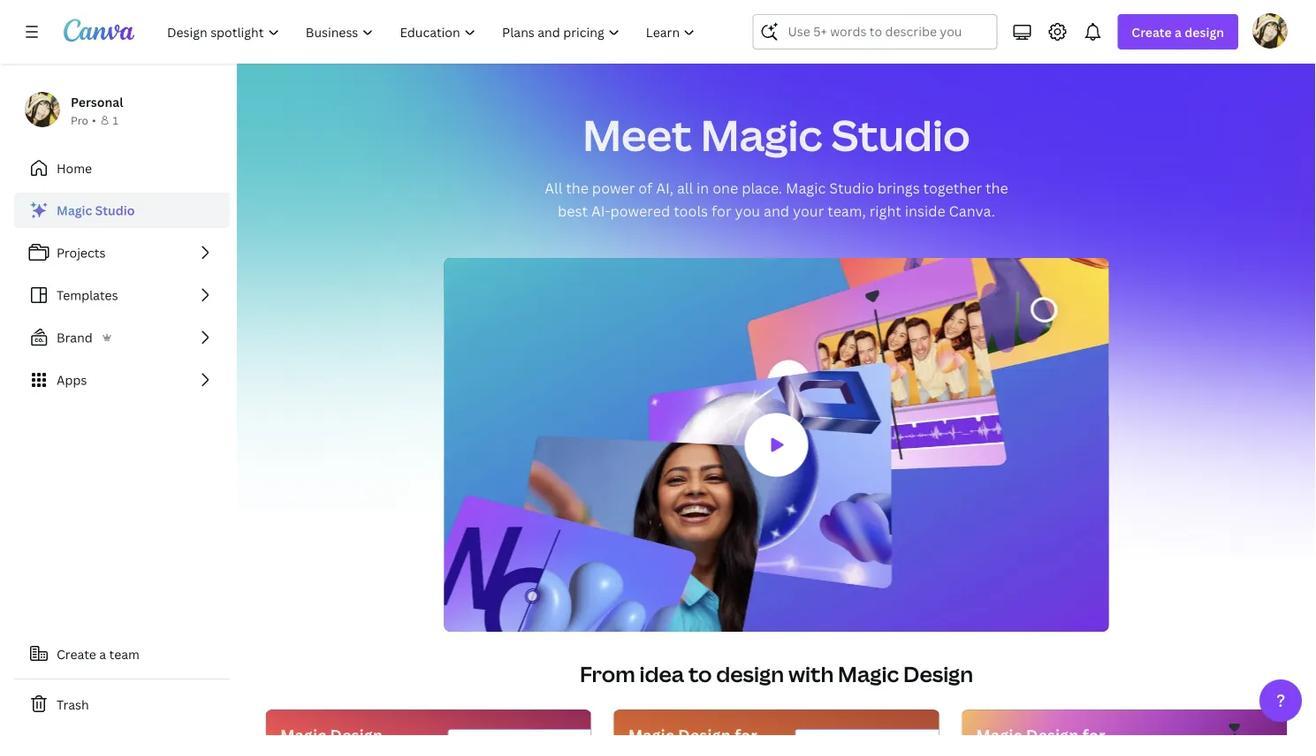 Task type: locate. For each thing, give the bounding box(es) containing it.
magic studio link
[[14, 193, 230, 228]]

design
[[1185, 23, 1225, 40], [716, 660, 784, 689]]

pro •
[[71, 113, 96, 127]]

0 vertical spatial design
[[1185, 23, 1225, 40]]

brand link
[[14, 320, 230, 355]]

in
[[697, 179, 709, 198]]

magic up 'your'
[[786, 179, 826, 198]]

projects link
[[14, 235, 230, 271]]

create for create a design
[[1132, 23, 1172, 40]]

1 horizontal spatial design
[[1185, 23, 1225, 40]]

0 horizontal spatial the
[[566, 179, 589, 198]]

studio up brings
[[832, 105, 971, 163]]

1 vertical spatial design
[[716, 660, 784, 689]]

trash link
[[14, 687, 230, 722]]

2 vertical spatial studio
[[95, 202, 135, 219]]

magic right with
[[838, 660, 899, 689]]

stephanie aranda image
[[1253, 13, 1288, 48]]

apps
[[57, 372, 87, 389]]

create inside dropdown button
[[1132, 23, 1172, 40]]

with
[[789, 660, 834, 689]]

power
[[592, 179, 635, 198]]

studio
[[832, 105, 971, 163], [829, 179, 874, 198], [95, 202, 135, 219]]

a
[[1175, 23, 1182, 40], [99, 646, 106, 663]]

•
[[92, 113, 96, 127]]

the
[[566, 179, 589, 198], [986, 179, 1008, 198]]

studio up projects link
[[95, 202, 135, 219]]

1 vertical spatial studio
[[829, 179, 874, 198]]

magic inside 'magic studio' link
[[57, 202, 92, 219]]

1 horizontal spatial a
[[1175, 23, 1182, 40]]

canva.
[[949, 202, 996, 221]]

your
[[793, 202, 824, 221]]

right
[[870, 202, 902, 221]]

0 horizontal spatial a
[[99, 646, 106, 663]]

one
[[713, 179, 738, 198]]

projects
[[57, 244, 106, 261]]

1 vertical spatial a
[[99, 646, 106, 663]]

team,
[[828, 202, 866, 221]]

ai-
[[591, 202, 610, 221]]

studio up the team,
[[829, 179, 874, 198]]

create a team
[[57, 646, 140, 663]]

create
[[1132, 23, 1172, 40], [57, 646, 96, 663]]

a for design
[[1175, 23, 1182, 40]]

0 vertical spatial a
[[1175, 23, 1182, 40]]

design right to
[[716, 660, 784, 689]]

templates link
[[14, 278, 230, 313]]

a inside button
[[99, 646, 106, 663]]

1 horizontal spatial create
[[1132, 23, 1172, 40]]

1 horizontal spatial the
[[986, 179, 1008, 198]]

best
[[558, 202, 588, 221]]

brand
[[57, 329, 93, 346]]

design left stephanie aranda icon
[[1185, 23, 1225, 40]]

Search search field
[[788, 15, 962, 49]]

magic down home
[[57, 202, 92, 219]]

None search field
[[753, 14, 998, 50]]

0 vertical spatial create
[[1132, 23, 1172, 40]]

of
[[639, 179, 653, 198]]

magic studio
[[57, 202, 135, 219]]

all the power of ai, all in one place. magic studio brings together the best ai-powered tools for you and your team, right inside canva.
[[545, 179, 1008, 221]]

home
[[57, 160, 92, 176]]

2 the from the left
[[986, 179, 1008, 198]]

list
[[14, 193, 230, 398]]

to
[[689, 660, 712, 689]]

0 horizontal spatial create
[[57, 646, 96, 663]]

meet magic studio
[[583, 105, 971, 163]]

the up canva.
[[986, 179, 1008, 198]]

1
[[113, 113, 118, 127]]

create inside button
[[57, 646, 96, 663]]

together
[[924, 179, 982, 198]]

the up best
[[566, 179, 589, 198]]

1 vertical spatial create
[[57, 646, 96, 663]]

a inside dropdown button
[[1175, 23, 1182, 40]]

0 vertical spatial studio
[[832, 105, 971, 163]]

pro
[[71, 113, 88, 127]]

magic
[[701, 105, 823, 163], [786, 179, 826, 198], [57, 202, 92, 219], [838, 660, 899, 689]]

create for create a team
[[57, 646, 96, 663]]



Task type: describe. For each thing, give the bounding box(es) containing it.
design
[[904, 660, 974, 689]]

all
[[545, 179, 563, 198]]

trash
[[57, 696, 89, 713]]

meet
[[583, 105, 692, 163]]

from
[[580, 660, 635, 689]]

team
[[109, 646, 140, 663]]

from idea to design with magic design
[[580, 660, 974, 689]]

a for team
[[99, 646, 106, 663]]

you
[[735, 202, 760, 221]]

create a design
[[1132, 23, 1225, 40]]

personal
[[71, 93, 123, 110]]

0 horizontal spatial design
[[716, 660, 784, 689]]

ai,
[[656, 179, 674, 198]]

magic up place.
[[701, 105, 823, 163]]

powered
[[610, 202, 670, 221]]

studio inside all the power of ai, all in one place. magic studio brings together the best ai-powered tools for you and your team, right inside canva.
[[829, 179, 874, 198]]

for
[[712, 202, 732, 221]]

studio inside list
[[95, 202, 135, 219]]

top level navigation element
[[156, 14, 710, 50]]

templates
[[57, 287, 118, 304]]

apps link
[[14, 362, 230, 398]]

all
[[677, 179, 693, 198]]

magic inside all the power of ai, all in one place. magic studio brings together the best ai-powered tools for you and your team, right inside canva.
[[786, 179, 826, 198]]

create a team button
[[14, 637, 230, 672]]

inside
[[905, 202, 946, 221]]

list containing magic studio
[[14, 193, 230, 398]]

1 the from the left
[[566, 179, 589, 198]]

and
[[764, 202, 790, 221]]

place.
[[742, 179, 782, 198]]

brings
[[878, 179, 920, 198]]

home link
[[14, 150, 230, 186]]

idea
[[640, 660, 684, 689]]

design inside dropdown button
[[1185, 23, 1225, 40]]

create a design button
[[1118, 14, 1239, 50]]

tools
[[674, 202, 708, 221]]



Task type: vqa. For each thing, say whether or not it's contained in the screenshot.
the •
yes



